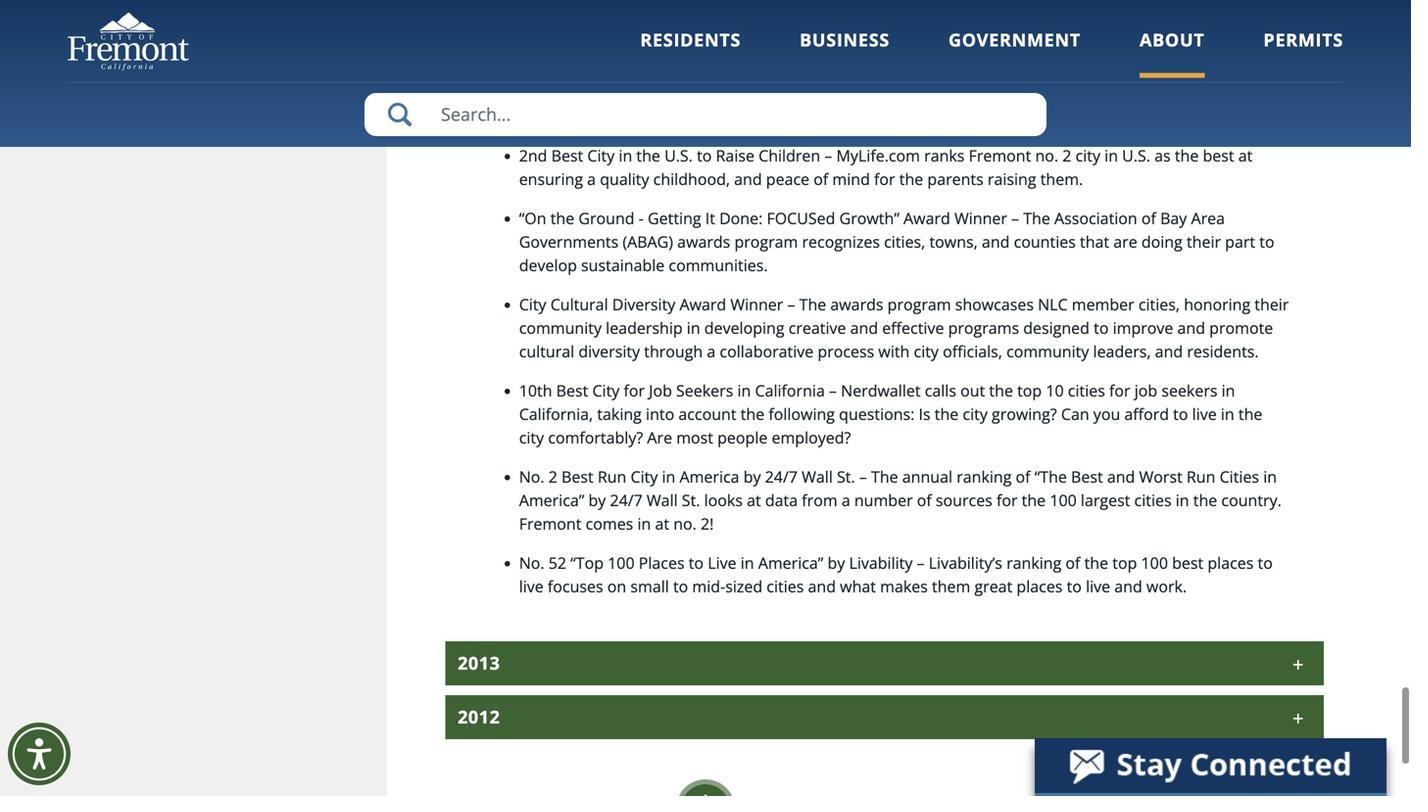 Task type: describe. For each thing, give the bounding box(es) containing it.
awards inside "on the ground - getting it done: focused growth" award winner – the association of bay area governments (abag) awards program recognizes cities, towns, and counties that are doing their part to develop sustainable communities.
[[677, 231, 730, 252]]

residents link
[[640, 28, 741, 78]]

4th best city for working parents – the city of fremont was recognized as one of the nation's top cities for working parents, according to a recent study conducted by nerdwallet and business insider.
[[519, 82, 1267, 127]]

2 inside no. 2 best run city in america by 24/7 wall st. – the annual ranking of "the best and worst run cities in america" by 24/7 wall st. looks at data from a number of sources for the 100 largest cities in the country. fremont comes in at no. 2!
[[548, 466, 557, 487]]

by down people
[[743, 466, 761, 487]]

1 run from the left
[[598, 466, 626, 487]]

nerdwallet
[[841, 380, 921, 401]]

bay
[[1160, 208, 1187, 229]]

2013
[[458, 651, 500, 675]]

1 horizontal spatial places
[[1208, 553, 1254, 574]]

to down country. on the bottom right of page
[[1258, 553, 1273, 574]]

capita
[[1215, 19, 1259, 41]]

and down improve
[[1155, 341, 1183, 362]]

1 vertical spatial number
[[1036, 19, 1094, 41]]

at inside 2nd best city in the u.s. to raise children – mylife.com ranks fremont no. 2 city in u.s. as the best at ensuring a quality childhood, and peace of mind for the parents raising them.
[[1238, 145, 1253, 166]]

peace
[[766, 168, 809, 189]]

the up cities
[[1238, 404, 1262, 425]]

to right great
[[1067, 576, 1082, 597]]

and inside 4th best city for working parents – the city of fremont was recognized as one of the nation's top cities for working parents, according to a recent study conducted by nerdwallet and business insider.
[[1062, 106, 1090, 127]]

city inside 10th best city for job seekers in california – nerdwallet calls out the top 10 cities for job seekers in california, taking into account the following questions: is the city growing? can you afford to live in the city comfortably? are most people employed?
[[592, 380, 620, 401]]

1 vertical spatial wall
[[647, 490, 678, 511]]

officials,
[[943, 341, 1002, 362]]

cities
[[1220, 466, 1259, 487]]

no. inside 2nd best city in the u.s. to raise children – mylife.com ranks fremont no. 2 city in u.s. as the best at ensuring a quality childhood, and peace of mind for the parents raising them.
[[1035, 145, 1058, 166]]

its
[[855, 43, 872, 64]]

– inside no. 2 best run city in america by 24/7 wall st. – the annual ranking of "the best and worst run cities in america" by 24/7 wall st. looks at data from a number of sources for the 100 largest cities in the country. fremont comes in at no. 2!
[[859, 466, 867, 487]]

the down family
[[624, 43, 648, 64]]

honoring
[[1184, 294, 1250, 315]]

parents
[[927, 168, 984, 189]]

tab list containing 2013
[[445, 0, 1324, 740]]

in up quality
[[619, 145, 632, 166]]

ranks inside 4th most family friendly city in california – with the second highest number of preschools per capita, second highest ranking schools, second lowest crime rate, and highest number of daycares per capita – estately ranks the city of fremont as no. 4 on its list of california's most family friendly cities.
[[580, 43, 620, 64]]

collaborative
[[720, 341, 814, 362]]

best up largest
[[1071, 466, 1103, 487]]

to inside "on the ground - getting it done: focused growth" award winner – the association of bay area governments (abag) awards program recognizes cities, towns, and counties that are doing their part to develop sustainable communities.
[[1259, 231, 1274, 252]]

best for 4th
[[547, 82, 579, 103]]

1 vertical spatial places
[[1017, 576, 1063, 597]]

places
[[639, 553, 685, 574]]

of up family
[[1079, 0, 1094, 17]]

as inside 4th best city for working parents – the city of fremont was recognized as one of the nation's top cities for working parents, according to a recent study conducted by nerdwallet and business insider.
[[1041, 82, 1057, 103]]

city inside city cultural diversity award winner – the awards program showcases nlc member cities, honoring their community leadership in developing creative and effective programs designed to improve and promote cultural diversity through a collaborative process with city officials, community leaders, and residents.
[[519, 294, 546, 315]]

designed
[[1023, 317, 1090, 338]]

best inside no. 52 "top 100 places to live in america" by livability – livability's ranking of the top 100 best places to live focuses on small to mid-sized cities and what makes them great places to live and work.
[[1172, 553, 1204, 574]]

nlc
[[1038, 294, 1068, 315]]

residents.
[[1187, 341, 1259, 362]]

through
[[644, 341, 703, 362]]

seekers
[[676, 380, 733, 401]]

recognized
[[957, 82, 1037, 103]]

and down honoring
[[1177, 317, 1205, 338]]

questions:
[[839, 404, 915, 425]]

in down are
[[662, 466, 675, 487]]

2 horizontal spatial 100
[[1141, 553, 1168, 574]]

makes
[[880, 576, 928, 597]]

the down "the
[[1022, 490, 1046, 511]]

in right seekers
[[737, 380, 751, 401]]

largest
[[1081, 490, 1130, 511]]

the up quality
[[636, 145, 660, 166]]

america" inside no. 2 best run city in america by 24/7 wall st. – the annual ranking of "the best and worst run cities in america" by 24/7 wall st. looks at data from a number of sources for the 100 largest cities in the country. fremont comes in at no. 2!
[[519, 490, 584, 511]]

for left job on the right
[[1109, 380, 1130, 401]]

california's
[[920, 43, 1000, 64]]

1 horizontal spatial community
[[1006, 341, 1089, 362]]

one
[[1061, 82, 1089, 103]]

of right list
[[901, 43, 916, 64]]

fremont inside 4th most family friendly city in california – with the second highest number of preschools per capita, second highest ranking schools, second lowest crime rate, and highest number of daycares per capita – estately ranks the city of fremont as no. 4 on its list of california's most family friendly cities.
[[703, 43, 765, 64]]

that
[[1080, 231, 1109, 252]]

in right comes
[[637, 513, 651, 534]]

work.
[[1146, 576, 1187, 597]]

and inside 2nd best city in the u.s. to raise children – mylife.com ranks fremont no. 2 city in u.s. as the best at ensuring a quality childhood, and peace of mind for the parents raising them.
[[734, 168, 762, 189]]

best for 2nd
[[551, 145, 583, 166]]

0 horizontal spatial 100
[[608, 553, 635, 574]]

in down worst
[[1176, 490, 1189, 511]]

the inside "on the ground - getting it done: focused growth" award winner – the association of bay area governments (abag) awards program recognizes cities, towns, and counties that are doing their part to develop sustainable communities.
[[1023, 208, 1050, 229]]

are
[[1113, 231, 1137, 252]]

for up 2nd
[[519, 106, 540, 127]]

lowest
[[812, 19, 859, 41]]

1 vertical spatial 24/7
[[610, 490, 643, 511]]

"on
[[519, 208, 546, 229]]

leaders,
[[1093, 341, 1151, 362]]

california inside 10th best city for job seekers in california – nerdwallet calls out the top 10 cities for job seekers in california, taking into account the following questions: is the city growing? can you afford to live in the city comfortably? are most people employed?
[[755, 380, 825, 401]]

a inside no. 2 best run city in america by 24/7 wall st. – the annual ranking of "the best and worst run cities in america" by 24/7 wall st. looks at data from a number of sources for the 100 largest cities in the country. fremont comes in at no. 2!
[[842, 490, 850, 511]]

getting
[[648, 208, 701, 229]]

was
[[924, 82, 953, 103]]

the inside 4th best city for working parents – the city of fremont was recognized as one of the nation's top cities for working parents, according to a recent study conducted by nerdwallet and business insider.
[[1112, 82, 1136, 103]]

of right one
[[1093, 82, 1108, 103]]

to inside 2nd best city in the u.s. to raise children – mylife.com ranks fremont no. 2 city in u.s. as the best at ensuring a quality childhood, and peace of mind for the parents raising them.
[[697, 145, 712, 166]]

a inside 2nd best city in the u.s. to raise children – mylife.com ranks fremont no. 2 city in u.s. as the best at ensuring a quality childhood, and peace of mind for the parents raising them.
[[587, 168, 596, 189]]

towns,
[[929, 231, 978, 252]]

list
[[876, 43, 897, 64]]

1 horizontal spatial live
[[1086, 576, 1110, 597]]

account
[[678, 404, 736, 425]]

ground
[[578, 208, 635, 229]]

recognizes
[[802, 231, 880, 252]]

city down california,
[[519, 427, 544, 448]]

their inside "on the ground - getting it done: focused growth" award winner – the association of bay area governments (abag) awards program recognizes cities, towns, and counties that are doing their part to develop sustainable communities.
[[1187, 231, 1221, 252]]

in up association
[[1104, 145, 1118, 166]]

area
[[1191, 208, 1225, 229]]

done:
[[719, 208, 763, 229]]

live inside 10th best city for job seekers in california – nerdwallet calls out the top 10 cities for job seekers in california, taking into account the following questions: is the city growing? can you afford to live in the city comfortably? are most people employed?
[[1192, 404, 1217, 425]]

0 horizontal spatial community
[[519, 317, 602, 338]]

mind
[[832, 168, 870, 189]]

children
[[759, 145, 820, 166]]

of down schools,
[[684, 43, 698, 64]]

mid-
[[692, 576, 725, 597]]

the down insider.
[[1175, 145, 1199, 166]]

top inside no. 52 "top 100 places to live in america" by livability – livability's ranking of the top 100 best places to live focuses on small to mid-sized cities and what makes them great places to live and work.
[[1112, 553, 1137, 574]]

and up 'process'
[[850, 317, 878, 338]]

business link
[[800, 28, 890, 78]]

– inside no. 52 "top 100 places to live in america" by livability – livability's ranking of the top 100 best places to live focuses on small to mid-sized cities and what makes them great places to live and work.
[[917, 553, 925, 574]]

about
[[1140, 28, 1205, 52]]

small
[[630, 576, 669, 597]]

job
[[649, 380, 672, 401]]

of up 'friendly'
[[1098, 19, 1113, 41]]

of inside 2nd best city in the u.s. to raise children – mylife.com ranks fremont no. 2 city in u.s. as the best at ensuring a quality childhood, and peace of mind for the parents raising them.
[[814, 168, 828, 189]]

doing
[[1141, 231, 1182, 252]]

– inside "on the ground - getting it done: focused growth" award winner – the association of bay area governments (abag) awards program recognizes cities, towns, and counties that are doing their part to develop sustainable communities.
[[1011, 208, 1019, 229]]

raising
[[988, 168, 1036, 189]]

governments
[[519, 231, 619, 252]]

highest up california's
[[978, 19, 1032, 41]]

recent
[[778, 106, 825, 127]]

government link
[[948, 28, 1081, 78]]

communities.
[[669, 255, 768, 276]]

top inside 10th best city for job seekers in california – nerdwallet calls out the top 10 cities for job seekers in california, taking into account the following questions: is the city growing? can you afford to live in the city comfortably? are most people employed?
[[1017, 380, 1042, 401]]

the left country. on the bottom right of page
[[1193, 490, 1217, 511]]

100 inside no. 2 best run city in america by 24/7 wall st. – the annual ranking of "the best and worst run cities in america" by 24/7 wall st. looks at data from a number of sources for the 100 largest cities in the country. fremont comes in at no. 2!
[[1050, 490, 1077, 511]]

friendly
[[639, 0, 697, 17]]

city down the out
[[963, 404, 988, 425]]

for left job
[[624, 380, 645, 401]]

best down the comfortably?
[[561, 466, 593, 487]]

no. 52 "top 100 places to live in america" by livability – livability's ranking of the top 100 best places to live focuses on small to mid-sized cities and what makes them great places to live and work.
[[519, 553, 1273, 597]]

1 u.s. from the left
[[664, 145, 693, 166]]

in up country. on the bottom right of page
[[1263, 466, 1277, 487]]

– inside 4th best city for working parents – the city of fremont was recognized as one of the nation's top cities for working parents, according to a recent study conducted by nerdwallet and business insider.
[[765, 82, 773, 103]]

growing?
[[992, 404, 1057, 425]]

of down annual
[[917, 490, 932, 511]]

2 u.s. from the left
[[1122, 145, 1150, 166]]

as inside 2nd best city in the u.s. to raise children – mylife.com ranks fremont no. 2 city in u.s. as the best at ensuring a quality childhood, and peace of mind for the parents raising them.
[[1154, 145, 1171, 166]]

cities inside 10th best city for job seekers in california – nerdwallet calls out the top 10 cities for job seekers in california, taking into account the following questions: is the city growing? can you afford to live in the city comfortably? are most people employed?
[[1068, 380, 1105, 401]]

(abag)
[[623, 231, 673, 252]]

as inside 4th most family friendly city in california – with the second highest number of preschools per capita, second highest ranking schools, second lowest crime rate, and highest number of daycares per capita – estately ranks the city of fremont as no. 4 on its list of california's most family friendly cities.
[[769, 43, 785, 64]]

best for 10th
[[556, 380, 588, 401]]

and left what
[[808, 576, 836, 597]]

highest up government
[[959, 0, 1012, 17]]

afford
[[1124, 404, 1169, 425]]

from
[[802, 490, 837, 511]]

california inside 4th most family friendly city in california – with the second highest number of preschools per capita, second highest ranking schools, second lowest crime rate, and highest number of daycares per capita – estately ranks the city of fremont as no. 4 on its list of california's most family friendly cities.
[[750, 0, 820, 17]]

rate,
[[909, 19, 942, 41]]

to left mid-
[[673, 576, 688, 597]]

0 horizontal spatial live
[[519, 576, 544, 597]]

fremont inside no. 2 best run city in america by 24/7 wall st. – the annual ranking of "the best and worst run cities in america" by 24/7 wall st. looks at data from a number of sources for the 100 largest cities in the country. fremont comes in at no. 2!
[[519, 513, 581, 534]]

sources
[[936, 490, 992, 511]]

for up parents,
[[615, 82, 636, 103]]

1 vertical spatial st.
[[682, 490, 700, 511]]

2!
[[701, 513, 714, 534]]

fremont inside 2nd best city in the u.s. to raise children – mylife.com ranks fremont no. 2 city in u.s. as the best at ensuring a quality childhood, and peace of mind for the parents raising them.
[[969, 145, 1031, 166]]

california,
[[519, 404, 593, 425]]

ensuring
[[519, 168, 583, 189]]

– right capita
[[1263, 19, 1271, 41]]

the down mylife.com
[[899, 168, 923, 189]]

10th
[[519, 380, 552, 401]]

taking
[[597, 404, 642, 425]]

the up people
[[740, 404, 764, 425]]

employed?
[[772, 427, 851, 448]]

cities.
[[1153, 43, 1194, 64]]

worst
[[1139, 466, 1182, 487]]

effective
[[882, 317, 944, 338]]

1 horizontal spatial st.
[[837, 466, 855, 487]]

of left "the
[[1016, 466, 1030, 487]]

calls
[[925, 380, 956, 401]]

counties
[[1014, 231, 1076, 252]]

annual
[[902, 466, 952, 487]]

preschools
[[1098, 0, 1177, 17]]

no. for city
[[519, 466, 544, 487]]

livability
[[849, 553, 913, 574]]

sustainable
[[581, 255, 665, 276]]

friendly
[[1093, 43, 1149, 64]]

fremont inside 4th best city for working parents – the city of fremont was recognized as one of the nation's top cities for working parents, according to a recent study conducted by nerdwallet and business insider.
[[858, 82, 920, 103]]

the inside no. 2 best run city in america by 24/7 wall st. – the annual ranking of "the best and worst run cities in america" by 24/7 wall st. looks at data from a number of sources for the 100 largest cities in the country. fremont comes in at no. 2!
[[871, 466, 898, 487]]

the right is
[[935, 404, 959, 425]]

country.
[[1221, 490, 1281, 511]]

– inside 10th best city for job seekers in california – nerdwallet calls out the top 10 cities for job seekers in california, taking into account the following questions: is the city growing? can you afford to live in the city comfortably? are most people employed?
[[829, 380, 837, 401]]

permits
[[1263, 28, 1343, 52]]

city inside 2nd best city in the u.s. to raise children – mylife.com ranks fremont no. 2 city in u.s. as the best at ensuring a quality childhood, and peace of mind for the parents raising them.
[[587, 145, 615, 166]]

ranking inside 4th most family friendly city in california – with the second highest number of preschools per capita, second highest ranking schools, second lowest crime rate, and highest number of daycares per capita – estately ranks the city of fremont as no. 4 on its list of california's most family friendly cities.
[[633, 19, 688, 41]]

estately
[[519, 43, 576, 64]]

focused
[[767, 208, 835, 229]]



Task type: vqa. For each thing, say whether or not it's contained in the screenshot.
middle the 'top'
yes



Task type: locate. For each thing, give the bounding box(es) containing it.
comfortably?
[[548, 427, 643, 448]]

0 horizontal spatial on
[[607, 576, 626, 597]]

0 horizontal spatial their
[[1187, 231, 1221, 252]]

nation's
[[1140, 82, 1197, 103]]

100 up work.
[[1141, 553, 1168, 574]]

highest
[[959, 0, 1012, 17], [576, 19, 629, 41], [978, 19, 1032, 41]]

0 horizontal spatial as
[[769, 43, 785, 64]]

– right parents
[[765, 82, 773, 103]]

winner inside city cultural diversity award winner – the awards program showcases nlc member cities, honoring their community leadership in developing creative and effective programs designed to improve and promote cultural diversity through a collaborative process with city officials, community leaders, and residents.
[[730, 294, 783, 315]]

to down parents
[[746, 106, 761, 127]]

as
[[769, 43, 785, 64], [1041, 82, 1057, 103], [1154, 145, 1171, 166]]

award down communities. on the top of the page
[[680, 294, 726, 315]]

by inside no. 52 "top 100 places to live in america" by livability – livability's ranking of the top 100 best places to live focuses on small to mid-sized cities and what makes them great places to live and work.
[[828, 553, 845, 574]]

according
[[671, 106, 742, 127]]

0 vertical spatial places
[[1208, 553, 1254, 574]]

business
[[800, 28, 890, 52], [1094, 106, 1159, 127]]

crime
[[863, 19, 904, 41]]

working
[[640, 82, 701, 103]]

"on the ground - getting it done: focused growth" award winner – the association of bay area governments (abag) awards program recognizes cities, towns, and counties that are doing their part to develop sustainable communities.
[[519, 208, 1274, 276]]

0 vertical spatial ranking
[[633, 19, 688, 41]]

city inside no. 2 best run city in america by 24/7 wall st. – the annual ranking of "the best and worst run cities in america" by 24/7 wall st. looks at data from a number of sources for the 100 largest cities in the country. fremont comes in at no. 2!
[[631, 466, 658, 487]]

of inside no. 52 "top 100 places to live in america" by livability – livability's ranking of the top 100 best places to live focuses on small to mid-sized cities and what makes them great places to live and work.
[[1066, 553, 1080, 574]]

no. inside no. 2 best run city in america by 24/7 wall st. – the annual ranking of "the best and worst run cities in america" by 24/7 wall st. looks at data from a number of sources for the 100 largest cities in the country. fremont comes in at no. 2!
[[673, 513, 697, 534]]

number up government
[[1016, 0, 1075, 17]]

0 horizontal spatial awards
[[677, 231, 730, 252]]

the up counties
[[1023, 208, 1050, 229]]

2 vertical spatial as
[[1154, 145, 1171, 166]]

0 horizontal spatial 2
[[548, 466, 557, 487]]

0 horizontal spatial business
[[800, 28, 890, 52]]

to inside city cultural diversity award winner – the awards program showcases nlc member cities, honoring their community leadership in developing creative and effective programs designed to improve and promote cultural diversity through a collaborative process with city officials, community leaders, and residents.
[[1094, 317, 1109, 338]]

childhood,
[[653, 168, 730, 189]]

ranking
[[633, 19, 688, 41], [957, 466, 1012, 487], [1006, 553, 1061, 574]]

into
[[646, 404, 674, 425]]

the right the out
[[989, 380, 1013, 401]]

4th for 4th most family friendly city in california – with the second highest number of preschools per capita, second highest ranking schools, second lowest crime rate, and highest number of daycares per capita – estately ranks the city of fremont as no. 4 on its list of california's most family friendly cities.
[[519, 0, 543, 17]]

number inside no. 2 best run city in america by 24/7 wall st. – the annual ranking of "the best and worst run cities in america" by 24/7 wall st. looks at data from a number of sources for the 100 largest cities in the country. fremont comes in at no. 2!
[[854, 490, 913, 511]]

community
[[519, 317, 602, 338], [1006, 341, 1089, 362]]

0 vertical spatial program
[[734, 231, 798, 252]]

focuses
[[548, 576, 603, 597]]

top inside 4th best city for working parents – the city of fremont was recognized as one of the nation's top cities for working parents, according to a recent study conducted by nerdwallet and business insider.
[[1201, 82, 1226, 103]]

winner up 'developing'
[[730, 294, 783, 315]]

most inside 10th best city for job seekers in california – nerdwallet calls out the top 10 cities for job seekers in california, taking into account the following questions: is the city growing? can you afford to live in the city comfortably? are most people employed?
[[676, 427, 713, 448]]

no. left 4
[[789, 43, 815, 64]]

fremont up 52
[[519, 513, 581, 534]]

1 horizontal spatial america"
[[758, 553, 823, 574]]

and inside "on the ground - getting it done: focused growth" award winner – the association of bay area governments (abag) awards program recognizes cities, towns, and counties that are doing their part to develop sustainable communities.
[[982, 231, 1010, 252]]

award inside "on the ground - getting it done: focused growth" award winner – the association of bay area governments (abag) awards program recognizes cities, towns, and counties that are doing their part to develop sustainable communities.
[[903, 208, 950, 229]]

winner inside "on the ground - getting it done: focused growth" award winner – the association of bay area governments (abag) awards program recognizes cities, towns, and counties that are doing their part to develop sustainable communities.
[[954, 208, 1007, 229]]

st. up from
[[837, 466, 855, 487]]

are
[[647, 427, 672, 448]]

Search text field
[[365, 93, 1047, 136]]

places down country. on the bottom right of page
[[1208, 553, 1254, 574]]

– up counties
[[1011, 208, 1019, 229]]

at
[[1238, 145, 1253, 166], [747, 490, 761, 511], [655, 513, 669, 534]]

0 vertical spatial cities,
[[884, 231, 925, 252]]

2 vertical spatial at
[[655, 513, 669, 534]]

to down member
[[1094, 317, 1109, 338]]

most inside 4th most family friendly city in california – with the second highest number of preschools per capita, second highest ranking schools, second lowest crime rate, and highest number of daycares per capita – estately ranks the city of fremont as no. 4 on its list of california's most family friendly cities.
[[1004, 43, 1041, 64]]

per up 'cities.'
[[1186, 19, 1211, 41]]

ranking inside no. 52 "top 100 places to live in america" by livability – livability's ranking of the top 100 best places to live focuses on small to mid-sized cities and what makes them great places to live and work.
[[1006, 553, 1061, 574]]

1 horizontal spatial second
[[755, 19, 808, 41]]

tab list
[[445, 0, 1324, 740]]

0 vertical spatial per
[[1181, 0, 1206, 17]]

out
[[960, 380, 985, 401]]

0 vertical spatial on
[[832, 43, 851, 64]]

america" inside no. 52 "top 100 places to live in america" by livability – livability's ranking of the top 100 best places to live focuses on small to mid-sized cities and what makes them great places to live and work.
[[758, 553, 823, 574]]

live left work.
[[1086, 576, 1110, 597]]

no. 2 best run city in america by 24/7 wall st. – the annual ranking of "the best and worst run cities in america" by 24/7 wall st. looks at data from a number of sources for the 100 largest cities in the country. fremont comes in at no. 2!
[[519, 466, 1281, 534]]

fremont down schools,
[[703, 43, 765, 64]]

0 horizontal spatial at
[[655, 513, 669, 534]]

1 horizontal spatial at
[[747, 490, 761, 511]]

0 vertical spatial top
[[1201, 82, 1226, 103]]

10th best city for job seekers in california – nerdwallet calls out the top 10 cities for job seekers in california, taking into account the following questions: is the city growing? can you afford to live in the city comfortably? are most people employed?
[[519, 380, 1262, 448]]

0 horizontal spatial second
[[519, 19, 571, 41]]

to left the live
[[689, 553, 704, 574]]

no. down california,
[[519, 466, 544, 487]]

and inside 4th most family friendly city in california – with the second highest number of preschools per capita, second highest ranking schools, second lowest crime rate, and highest number of daycares per capita – estately ranks the city of fremont as no. 4 on its list of california's most family friendly cities.
[[946, 19, 974, 41]]

the inside city cultural diversity award winner – the awards program showcases nlc member cities, honoring their community leadership in developing creative and effective programs designed to improve and promote cultural diversity through a collaborative process with city officials, community leaders, and residents.
[[799, 294, 826, 315]]

no. up the them.
[[1035, 145, 1058, 166]]

1 horizontal spatial u.s.
[[1122, 145, 1150, 166]]

and up california's
[[946, 19, 974, 41]]

city inside city cultural diversity award winner – the awards program showcases nlc member cities, honoring their community leadership in developing creative and effective programs designed to improve and promote cultural diversity through a collaborative process with city officials, community leaders, and residents.
[[914, 341, 939, 362]]

capita,
[[1210, 0, 1258, 17]]

program up effective
[[887, 294, 951, 315]]

the up governments
[[550, 208, 574, 229]]

0 vertical spatial awards
[[677, 231, 730, 252]]

a left recent
[[765, 106, 774, 127]]

california up the lowest
[[750, 0, 820, 17]]

awards down "it"
[[677, 231, 730, 252]]

2 run from the left
[[1187, 466, 1215, 487]]

top
[[1201, 82, 1226, 103], [1017, 380, 1042, 401], [1112, 553, 1137, 574]]

california up 'following'
[[755, 380, 825, 401]]

the inside 4th best city for working parents – the city of fremont was recognized as one of the nation's top cities for working parents, according to a recent study conducted by nerdwallet and business insider.
[[777, 82, 804, 103]]

community down designed
[[1006, 341, 1089, 362]]

1 vertical spatial 2
[[548, 466, 557, 487]]

0 horizontal spatial st.
[[682, 490, 700, 511]]

by inside 4th best city for working parents – the city of fremont was recognized as one of the nation's top cities for working parents, according to a recent study conducted by nerdwallet and business insider.
[[954, 106, 972, 127]]

and right towns,
[[982, 231, 1010, 252]]

nerdwallet
[[976, 106, 1058, 127]]

10
[[1046, 380, 1064, 401]]

best inside 4th best city for working parents – the city of fremont was recognized as one of the nation's top cities for working parents, according to a recent study conducted by nerdwallet and business insider.
[[547, 82, 579, 103]]

as down insider.
[[1154, 145, 1171, 166]]

a inside city cultural diversity award winner – the awards program showcases nlc member cities, honoring their community leadership in developing creative and effective programs designed to improve and promote cultural diversity through a collaborative process with city officials, community leaders, and residents.
[[707, 341, 716, 362]]

conducted
[[873, 106, 950, 127]]

seekers
[[1161, 380, 1217, 401]]

the up creative
[[799, 294, 826, 315]]

city up the them.
[[1075, 145, 1100, 166]]

fremont up raising
[[969, 145, 1031, 166]]

0 horizontal spatial 24/7
[[610, 490, 643, 511]]

0 vertical spatial business
[[800, 28, 890, 52]]

2 vertical spatial ranking
[[1006, 553, 1061, 574]]

of inside "on the ground - getting it done: focused growth" award winner – the association of bay area governments (abag) awards program recognizes cities, towns, and counties that are doing their part to develop sustainable communities.
[[1141, 208, 1156, 229]]

of
[[1079, 0, 1094, 17], [1098, 19, 1113, 41], [684, 43, 698, 64], [901, 43, 916, 64], [839, 82, 854, 103], [1093, 82, 1108, 103], [814, 168, 828, 189], [1141, 208, 1156, 229], [1016, 466, 1030, 487], [917, 490, 932, 511], [1066, 553, 1080, 574]]

0 vertical spatial 4th
[[519, 0, 543, 17]]

cities, down growth"
[[884, 231, 925, 252]]

great
[[974, 576, 1012, 597]]

as left 4
[[769, 43, 785, 64]]

1 vertical spatial award
[[680, 294, 726, 315]]

0 vertical spatial award
[[903, 208, 950, 229]]

to inside 10th best city for job seekers in california – nerdwallet calls out the top 10 cities for job seekers in california, taking into account the following questions: is the city growing? can you afford to live in the city comfortably? are most people employed?
[[1173, 404, 1188, 425]]

0 vertical spatial community
[[519, 317, 602, 338]]

1 vertical spatial best
[[1172, 553, 1204, 574]]

city
[[701, 0, 729, 17], [652, 43, 680, 64], [583, 82, 611, 103], [808, 82, 835, 103], [587, 145, 615, 166], [519, 294, 546, 315], [592, 380, 620, 401], [631, 466, 658, 487]]

program inside city cultural diversity award winner – the awards program showcases nlc member cities, honoring their community leadership in developing creative and effective programs designed to improve and promote cultural diversity through a collaborative process with city officials, community leaders, and residents.
[[887, 294, 951, 315]]

awards inside city cultural diversity award winner – the awards program showcases nlc member cities, honoring their community leadership in developing creative and effective programs designed to improve and promote cultural diversity through a collaborative process with city officials, community leaders, and residents.
[[830, 294, 883, 315]]

as left one
[[1041, 82, 1057, 103]]

cities, inside city cultural diversity award winner – the awards program showcases nlc member cities, honoring their community leadership in developing creative and effective programs designed to improve and promote cultural diversity through a collaborative process with city officials, community leaders, and residents.
[[1138, 294, 1180, 315]]

1 vertical spatial no.
[[673, 513, 697, 534]]

1 horizontal spatial 100
[[1050, 490, 1077, 511]]

what
[[840, 576, 876, 597]]

for inside no. 2 best run city in america by 24/7 wall st. – the annual ranking of "the best and worst run cities in america" by 24/7 wall st. looks at data from a number of sources for the 100 largest cities in the country. fremont comes in at no. 2!
[[996, 490, 1018, 511]]

number up family
[[1036, 19, 1094, 41]]

them.
[[1040, 168, 1083, 189]]

best
[[1203, 145, 1234, 166], [1172, 553, 1204, 574]]

cities right 'sized'
[[767, 576, 804, 597]]

stay connected image
[[1035, 739, 1385, 794]]

sized
[[725, 576, 762, 597]]

1 horizontal spatial business
[[1094, 106, 1159, 127]]

in inside 4th most family friendly city in california – with the second highest number of preschools per capita, second highest ranking schools, second lowest crime rate, and highest number of daycares per capita – estately ranks the city of fremont as no. 4 on its list of california's most family friendly cities.
[[733, 0, 746, 17]]

residents
[[640, 28, 741, 52]]

on inside no. 52 "top 100 places to live in america" by livability – livability's ranking of the top 100 best places to live focuses on small to mid-sized cities and what makes them great places to live and work.
[[607, 576, 626, 597]]

the inside no. 52 "top 100 places to live in america" by livability – livability's ranking of the top 100 best places to live focuses on small to mid-sized cities and what makes them great places to live and work.
[[1084, 553, 1108, 574]]

a
[[765, 106, 774, 127], [587, 168, 596, 189], [707, 341, 716, 362], [842, 490, 850, 511]]

– right children
[[824, 145, 832, 166]]

2 inside 2nd best city in the u.s. to raise children – mylife.com ranks fremont no. 2 city in u.s. as the best at ensuring a quality childhood, and peace of mind for the parents raising them.
[[1062, 145, 1071, 166]]

and down one
[[1062, 106, 1090, 127]]

second left the lowest
[[755, 19, 808, 41]]

4th down estately
[[519, 82, 543, 103]]

live down the seekers
[[1192, 404, 1217, 425]]

1 vertical spatial winner
[[730, 294, 783, 315]]

of up "study"
[[839, 82, 854, 103]]

is
[[919, 404, 931, 425]]

0 horizontal spatial most
[[676, 427, 713, 448]]

ranks inside 2nd best city in the u.s. to raise children – mylife.com ranks fremont no. 2 city in u.s. as the best at ensuring a quality childhood, and peace of mind for the parents raising them.
[[924, 145, 965, 166]]

wall left the looks
[[647, 490, 678, 511]]

2 horizontal spatial second
[[902, 0, 955, 17]]

cities inside 4th best city for working parents – the city of fremont was recognized as one of the nation's top cities for working parents, according to a recent study conducted by nerdwallet and business insider.
[[1230, 82, 1267, 103]]

highest down family
[[576, 19, 629, 41]]

top down largest
[[1112, 553, 1137, 574]]

most down account at bottom
[[676, 427, 713, 448]]

1 vertical spatial per
[[1186, 19, 1211, 41]]

1 vertical spatial at
[[747, 490, 761, 511]]

0 horizontal spatial places
[[1017, 576, 1063, 597]]

4th inside 4th most family friendly city in california – with the second highest number of preschools per capita, second highest ranking schools, second lowest crime rate, and highest number of daycares per capita – estately ranks the city of fremont as no. 4 on its list of california's most family friendly cities.
[[519, 0, 543, 17]]

1 horizontal spatial no.
[[1035, 145, 1058, 166]]

2 vertical spatial no.
[[519, 553, 544, 574]]

2nd best city in the u.s. to raise children – mylife.com ranks fremont no. 2 city in u.s. as the best at ensuring a quality childhood, and peace of mind for the parents raising them.
[[519, 145, 1253, 189]]

fremont up conducted at the top right of the page
[[858, 82, 920, 103]]

1 horizontal spatial run
[[1187, 466, 1215, 487]]

in inside city cultural diversity award winner – the awards program showcases nlc member cities, honoring their community leadership in developing creative and effective programs designed to improve and promote cultural diversity through a collaborative process with city officials, community leaders, and residents.
[[687, 317, 700, 338]]

process
[[818, 341, 874, 362]]

business inside 4th best city for working parents – the city of fremont was recognized as one of the nation's top cities for working parents, according to a recent study conducted by nerdwallet and business insider.
[[1094, 106, 1159, 127]]

the down 'friendly'
[[1112, 82, 1136, 103]]

a right from
[[842, 490, 850, 511]]

cities, inside "on the ground - getting it done: focused growth" award winner – the association of bay area governments (abag) awards program recognizes cities, towns, and counties that are doing their part to develop sustainable communities.
[[884, 231, 925, 252]]

mylife.com
[[836, 145, 920, 166]]

diversity
[[612, 294, 675, 315]]

no. left 2!
[[673, 513, 697, 534]]

1 horizontal spatial as
[[1041, 82, 1057, 103]]

best up ensuring
[[551, 145, 583, 166]]

in inside no. 52 "top 100 places to live in america" by livability – livability's ranking of the top 100 best places to live focuses on small to mid-sized cities and what makes them great places to live and work.
[[741, 553, 754, 574]]

best up california,
[[556, 380, 588, 401]]

in
[[733, 0, 746, 17], [619, 145, 632, 166], [1104, 145, 1118, 166], [687, 317, 700, 338], [737, 380, 751, 401], [1222, 380, 1235, 401], [1221, 404, 1234, 425], [662, 466, 675, 487], [1263, 466, 1277, 487], [1176, 490, 1189, 511], [637, 513, 651, 534], [741, 553, 754, 574]]

0 horizontal spatial wall
[[647, 490, 678, 511]]

daycares
[[1117, 19, 1182, 41]]

0 vertical spatial best
[[1203, 145, 1234, 166]]

following
[[769, 404, 835, 425]]

1 vertical spatial awards
[[830, 294, 883, 315]]

and inside no. 2 best run city in america by 24/7 wall st. – the annual ranking of "the best and worst run cities in america" by 24/7 wall st. looks at data from a number of sources for the 100 largest cities in the country. fremont comes in at no. 2!
[[1107, 466, 1135, 487]]

best inside 2nd best city in the u.s. to raise children – mylife.com ranks fremont no. 2 city in u.s. as the best at ensuring a quality childhood, and peace of mind for the parents raising them.
[[1203, 145, 1234, 166]]

in right the seekers
[[1222, 380, 1235, 401]]

their up promote
[[1255, 294, 1289, 315]]

best up working
[[547, 82, 579, 103]]

ranking down friendly at top
[[633, 19, 688, 41]]

ranking inside no. 2 best run city in america by 24/7 wall st. – the annual ranking of "the best and worst run cities in america" by 24/7 wall st. looks at data from a number of sources for the 100 largest cities in the country. fremont comes in at no. 2!
[[957, 466, 1012, 487]]

with
[[878, 341, 910, 362]]

2 4th from the top
[[519, 82, 543, 103]]

– up the lowest
[[824, 0, 832, 17]]

america" up 'sized'
[[758, 553, 823, 574]]

2 horizontal spatial top
[[1201, 82, 1226, 103]]

of left bay
[[1141, 208, 1156, 229]]

4
[[819, 43, 828, 64]]

– inside city cultural diversity award winner – the awards program showcases nlc member cities, honoring their community leadership in developing creative and effective programs designed to improve and promote cultural diversity through a collaborative process with city officials, community leaders, and residents.
[[787, 294, 795, 315]]

run left cities
[[1187, 466, 1215, 487]]

cities inside no. 52 "top 100 places to live in america" by livability – livability's ranking of the top 100 best places to live focuses on small to mid-sized cities and what makes them great places to live and work.
[[767, 576, 804, 597]]

award up towns,
[[903, 208, 950, 229]]

1 vertical spatial business
[[1094, 106, 1159, 127]]

0 horizontal spatial run
[[598, 466, 626, 487]]

– inside 2nd best city in the u.s. to raise children – mylife.com ranks fremont no. 2 city in u.s. as the best at ensuring a quality childhood, and peace of mind for the parents raising them.
[[824, 145, 832, 166]]

looks
[[704, 490, 743, 511]]

1 vertical spatial top
[[1017, 380, 1042, 401]]

2 horizontal spatial at
[[1238, 145, 1253, 166]]

1 horizontal spatial 24/7
[[765, 466, 798, 487]]

1 vertical spatial no.
[[519, 466, 544, 487]]

the inside "on the ground - getting it done: focused growth" award winner – the association of bay area governments (abag) awards program recognizes cities, towns, and counties that are doing their part to develop sustainable communities.
[[550, 208, 574, 229]]

for down mylife.com
[[874, 168, 895, 189]]

0 vertical spatial 24/7
[[765, 466, 798, 487]]

cities, up improve
[[1138, 294, 1180, 315]]

to right "part"
[[1259, 231, 1274, 252]]

0 horizontal spatial no.
[[673, 513, 697, 534]]

1 horizontal spatial their
[[1255, 294, 1289, 315]]

the left annual
[[871, 466, 898, 487]]

– up 'following'
[[829, 380, 837, 401]]

best inside 10th best city for job seekers in california – nerdwallet calls out the top 10 cities for job seekers in california, taking into account the following questions: is the city growing? can you afford to live in the city comfortably? are most people employed?
[[556, 380, 588, 401]]

"the
[[1034, 466, 1067, 487]]

0 vertical spatial number
[[1016, 0, 1075, 17]]

second
[[902, 0, 955, 17], [519, 19, 571, 41], [755, 19, 808, 41]]

and left work.
[[1114, 576, 1142, 597]]

0 vertical spatial at
[[1238, 145, 1253, 166]]

at left data
[[747, 490, 761, 511]]

2 horizontal spatial as
[[1154, 145, 1171, 166]]

no. inside no. 52 "top 100 places to live in america" by livability – livability's ranking of the top 100 best places to live focuses on small to mid-sized cities and what makes them great places to live and work.
[[519, 553, 544, 574]]

improve
[[1113, 317, 1173, 338]]

america"
[[519, 490, 584, 511], [758, 553, 823, 574]]

cities
[[1230, 82, 1267, 103], [1068, 380, 1105, 401], [1134, 490, 1172, 511], [767, 576, 804, 597]]

on inside 4th most family friendly city in california – with the second highest number of preschools per capita, second highest ranking schools, second lowest crime rate, and highest number of daycares per capita – estately ranks the city of fremont as no. 4 on its list of california's most family friendly cities.
[[832, 43, 851, 64]]

1 horizontal spatial wall
[[802, 466, 833, 487]]

0 vertical spatial america"
[[519, 490, 584, 511]]

1 vertical spatial california
[[755, 380, 825, 401]]

city inside 2nd best city in the u.s. to raise children – mylife.com ranks fremont no. 2 city in u.s. as the best at ensuring a quality childhood, and peace of mind for the parents raising them.
[[1075, 145, 1100, 166]]

it
[[705, 208, 715, 229]]

cities,
[[884, 231, 925, 252], [1138, 294, 1180, 315]]

no. for places
[[519, 553, 544, 574]]

2012
[[458, 705, 500, 729]]

1 vertical spatial as
[[1041, 82, 1057, 103]]

1 vertical spatial their
[[1255, 294, 1289, 315]]

number
[[1016, 0, 1075, 17], [1036, 19, 1094, 41], [854, 490, 913, 511]]

0 horizontal spatial program
[[734, 231, 798, 252]]

0 vertical spatial wall
[[802, 466, 833, 487]]

insider.
[[1163, 106, 1217, 127]]

52
[[548, 553, 566, 574]]

to
[[746, 106, 761, 127], [697, 145, 712, 166], [1259, 231, 1274, 252], [1094, 317, 1109, 338], [1173, 404, 1188, 425], [689, 553, 704, 574], [1258, 553, 1273, 574], [673, 576, 688, 597], [1067, 576, 1082, 597]]

1 vertical spatial cities,
[[1138, 294, 1180, 315]]

0 vertical spatial california
[[750, 0, 820, 17]]

2 horizontal spatial live
[[1192, 404, 1217, 425]]

best inside 2nd best city in the u.s. to raise children – mylife.com ranks fremont no. 2 city in u.s. as the best at ensuring a quality childhood, and peace of mind for the parents raising them.
[[551, 145, 583, 166]]

0 horizontal spatial cities,
[[884, 231, 925, 252]]

4th for 4th best city for working parents – the city of fremont was recognized as one of the nation's top cities for working parents, according to a recent study conducted by nerdwallet and business insider.
[[519, 82, 543, 103]]

data
[[765, 490, 798, 511]]

0 horizontal spatial ranks
[[580, 43, 620, 64]]

comes
[[586, 513, 633, 534]]

0 vertical spatial winner
[[954, 208, 1007, 229]]

by
[[954, 106, 972, 127], [743, 466, 761, 487], [588, 490, 606, 511], [828, 553, 845, 574]]

places
[[1208, 553, 1254, 574], [1017, 576, 1063, 597]]

1 horizontal spatial program
[[887, 294, 951, 315]]

"top
[[570, 553, 604, 574]]

their inside city cultural diversity award winner – the awards program showcases nlc member cities, honoring their community leadership in developing creative and effective programs designed to improve and promote cultural diversity through a collaborative process with city officials, community leaders, and residents.
[[1255, 294, 1289, 315]]

1 vertical spatial ranking
[[957, 466, 1012, 487]]

0 horizontal spatial winner
[[730, 294, 783, 315]]

1 horizontal spatial most
[[1004, 43, 1041, 64]]

a right "through"
[[707, 341, 716, 362]]

about link
[[1140, 28, 1205, 78]]

0 vertical spatial st.
[[837, 466, 855, 487]]

the up crime on the right top of the page
[[874, 0, 898, 17]]

family
[[588, 0, 635, 17]]

by up comes
[[588, 490, 606, 511]]

– down questions:
[[859, 466, 867, 487]]

in down residents.
[[1221, 404, 1234, 425]]

ranks down family
[[580, 43, 620, 64]]

0 vertical spatial no.
[[789, 43, 815, 64]]

awards up creative
[[830, 294, 883, 315]]

2 vertical spatial top
[[1112, 553, 1137, 574]]

program
[[734, 231, 798, 252], [887, 294, 951, 315]]

the
[[777, 82, 804, 103], [1023, 208, 1050, 229], [799, 294, 826, 315], [871, 466, 898, 487]]

to up the childhood, on the top of the page
[[697, 145, 712, 166]]

ranking up great
[[1006, 553, 1061, 574]]

no. inside no. 2 best run city in america by 24/7 wall st. – the annual ranking of "the best and worst run cities in america" by 24/7 wall st. looks at data from a number of sources for the 100 largest cities in the country. fremont comes in at no. 2!
[[519, 466, 544, 487]]

award inside city cultural diversity award winner – the awards program showcases nlc member cities, honoring their community leadership in developing creative and effective programs designed to improve and promote cultural diversity through a collaborative process with city officials, community leaders, and residents.
[[680, 294, 726, 315]]

raise
[[716, 145, 754, 166]]

a inside 4th best city for working parents – the city of fremont was recognized as one of the nation's top cities for working parents, according to a recent study conducted by nerdwallet and business insider.
[[765, 106, 774, 127]]

1 horizontal spatial award
[[903, 208, 950, 229]]

quality
[[600, 168, 649, 189]]

parents
[[705, 82, 761, 103]]

program inside "on the ground - getting it done: focused growth" award winner – the association of bay area governments (abag) awards program recognizes cities, towns, and counties that are doing their part to develop sustainable communities.
[[734, 231, 798, 252]]

program down done:
[[734, 231, 798, 252]]

association
[[1054, 208, 1137, 229]]

u.s.
[[664, 145, 693, 166], [1122, 145, 1150, 166]]

1 vertical spatial community
[[1006, 341, 1089, 362]]

for inside 2nd best city in the u.s. to raise children – mylife.com ranks fremont no. 2 city in u.s. as the best at ensuring a quality childhood, and peace of mind for the parents raising them.
[[874, 168, 895, 189]]

1 4th from the top
[[519, 0, 543, 17]]

live left focuses on the bottom left of page
[[519, 576, 544, 597]]

cities inside no. 2 best run city in america by 24/7 wall st. – the annual ranking of "the best and worst run cities in america" by 24/7 wall st. looks at data from a number of sources for the 100 largest cities in the country. fremont comes in at no. 2!
[[1134, 490, 1172, 511]]

1 horizontal spatial cities,
[[1138, 294, 1180, 315]]

their
[[1187, 231, 1221, 252], [1255, 294, 1289, 315]]

1 vertical spatial 4th
[[519, 82, 543, 103]]

0 horizontal spatial top
[[1017, 380, 1042, 401]]

parents,
[[607, 106, 667, 127]]

2 vertical spatial number
[[854, 490, 913, 511]]

no. inside 4th most family friendly city in california – with the second highest number of preschools per capita, second highest ranking schools, second lowest crime rate, and highest number of daycares per capita – estately ranks the city of fremont as no. 4 on its list of california's most family friendly cities.
[[789, 43, 815, 64]]

4th inside 4th best city for working parents – the city of fremont was recognized as one of the nation's top cities for working parents, according to a recent study conducted by nerdwallet and business insider.
[[519, 82, 543, 103]]

0 horizontal spatial america"
[[519, 490, 584, 511]]

1 horizontal spatial ranks
[[924, 145, 965, 166]]

to inside 4th best city for working parents – the city of fremont was recognized as one of the nation's top cities for working parents, according to a recent study conducted by nerdwallet and business insider.
[[746, 106, 761, 127]]

cultural
[[519, 341, 574, 362]]



